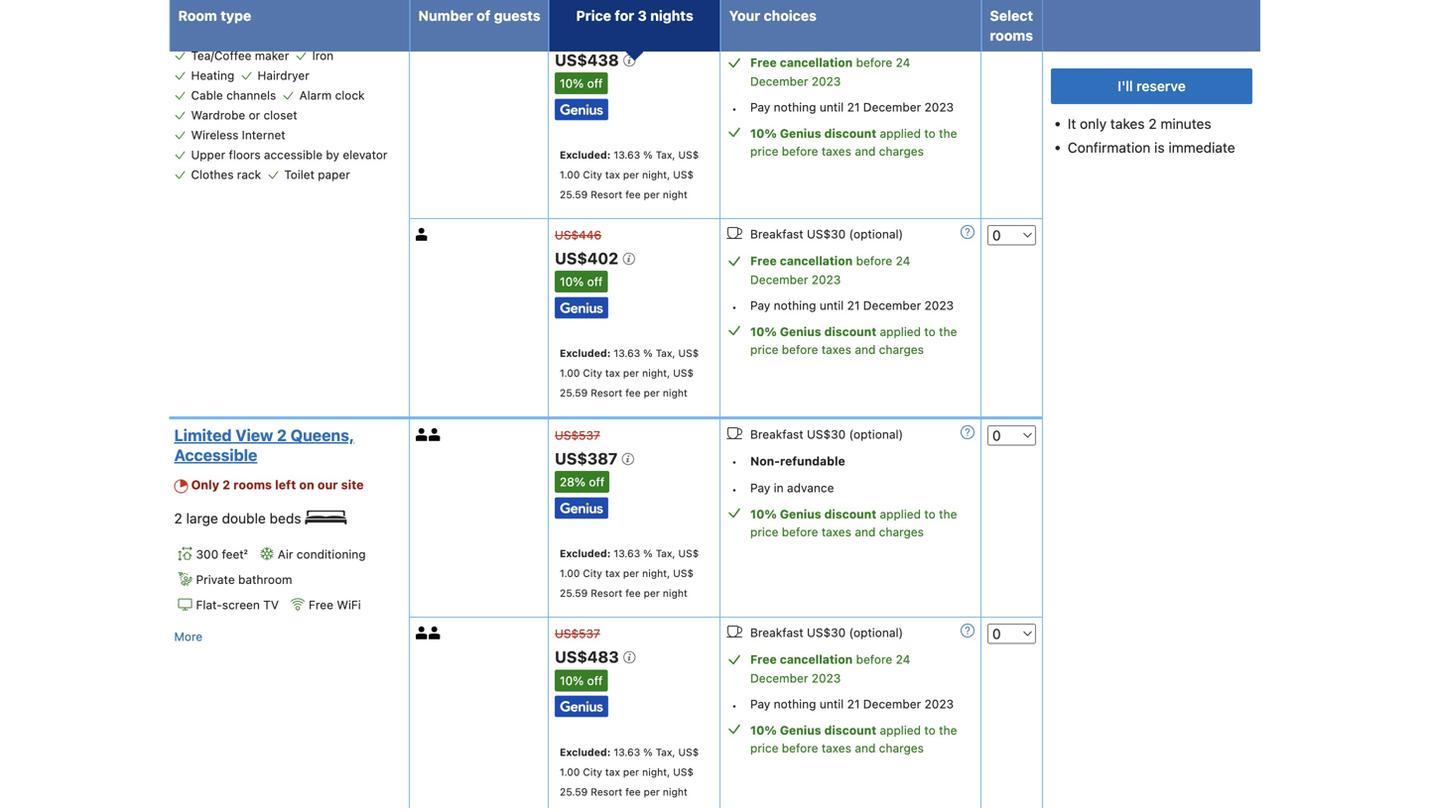 Task type: locate. For each thing, give the bounding box(es) containing it.
excluded: down '28% off'
[[560, 548, 611, 560]]

0 vertical spatial breakfast us$30 (optional)
[[750, 227, 903, 241]]

feet²
[[222, 548, 248, 562]]

1 10% off. you're getting a reduced rate because this property is offering a genius discount.. element from the top
[[555, 73, 608, 94]]

1 vertical spatial breakfast us$30 (optional)
[[750, 428, 903, 442]]

% for us$438
[[643, 149, 653, 161]]

10% off. you're getting a reduced rate because this property is offering a genius discount.. element down the us$483
[[555, 670, 608, 692]]

3 13.63 from the top
[[614, 548, 640, 560]]

0 vertical spatial rooms
[[990, 27, 1033, 44]]

1 vertical spatial us$30
[[807, 428, 846, 442]]

0 vertical spatial pay nothing until 21 december 2023
[[750, 100, 954, 114]]

applied to the price before taxes and charges for more details on meals and payment options icon related to pay nothing until 21 december 2023
[[750, 325, 957, 357]]

1 vertical spatial or
[[249, 108, 260, 122]]

2 fee from the top
[[625, 387, 641, 399]]

2 vertical spatial until
[[820, 698, 844, 712]]

1 vertical spatial more details on meals and payment options image
[[961, 426, 975, 440]]

1 vertical spatial 21
[[847, 299, 860, 313]]

10% off for us$483
[[560, 674, 603, 688]]

clock
[[335, 88, 365, 102]]

10% off down us$438 at top
[[560, 77, 603, 90]]

charges
[[879, 144, 924, 158], [879, 343, 924, 357], [879, 526, 924, 539], [879, 742, 924, 756]]

1 to from the top
[[924, 127, 936, 140]]

fee for us$387
[[625, 588, 641, 600]]

3 21 from the top
[[847, 698, 860, 712]]

night, for us$402
[[642, 367, 670, 379]]

limited
[[174, 426, 232, 445]]

off
[[587, 77, 603, 90], [587, 275, 603, 289], [589, 476, 605, 490], [587, 674, 603, 688]]

excluded: down the us$483
[[560, 747, 611, 759]]

more
[[174, 630, 203, 644]]

city for us$402
[[583, 367, 602, 379]]

view
[[236, 426, 273, 445]]

1 vertical spatial us$537
[[555, 628, 600, 641]]

off for us$483
[[587, 674, 603, 688]]

0 vertical spatial more details on meals and payment options image
[[961, 225, 975, 239]]

2 vertical spatial breakfast us$30 (optional)
[[750, 627, 903, 640]]

1 until from the top
[[820, 100, 844, 114]]

city for us$438
[[583, 169, 602, 181]]

2 resort from the top
[[591, 387, 623, 399]]

applied to the price before taxes and charges for more details on meals and payment options icon for pay in advance
[[750, 508, 957, 539]]

28% off. you're getting 28% off the original price due to multiple deals and benefits.. element
[[555, 472, 610, 494]]

excluded: up us$446
[[560, 149, 611, 161]]

1 vertical spatial free cancellation
[[750, 254, 853, 268]]

or for bath
[[220, 9, 231, 23]]

10% off
[[560, 77, 603, 90], [560, 275, 603, 289], [560, 674, 603, 688]]

city
[[583, 169, 602, 181], [583, 367, 602, 379], [583, 568, 602, 580], [583, 767, 602, 778]]

4 to from the top
[[924, 724, 936, 738]]

0 vertical spatial 24
[[896, 56, 911, 70]]

2 vertical spatial before 24 december 2023
[[750, 653, 911, 686]]

1 horizontal spatial rooms
[[990, 27, 1033, 44]]

2 to from the top
[[924, 325, 936, 339]]

4 taxes from the top
[[822, 742, 852, 756]]

1 25.59 from the top
[[560, 189, 588, 201]]

1 vertical spatial 24
[[896, 254, 911, 268]]

i'll reserve button
[[1051, 68, 1253, 104]]

2 right only
[[222, 478, 230, 492]]

10% genius discount
[[750, 127, 877, 140], [750, 325, 877, 339], [750, 508, 877, 522], [750, 724, 877, 738]]

3 1.00 from the top
[[560, 568, 580, 580]]

10%
[[560, 77, 584, 90], [750, 127, 777, 140], [560, 275, 584, 289], [750, 325, 777, 339], [750, 508, 777, 522], [560, 674, 584, 688], [750, 724, 777, 738]]

3 • from the top
[[732, 455, 737, 469]]

(optional)
[[849, 227, 903, 241], [849, 428, 903, 442], [849, 627, 903, 640]]

2 vertical spatial 24
[[896, 653, 911, 667]]

1 vertical spatial (optional)
[[849, 428, 903, 442]]

us$537 up us$387
[[555, 429, 600, 443]]

3 nothing from the top
[[774, 698, 816, 712]]

4 night from the top
[[663, 786, 688, 798]]

3 applied to the price before taxes and charges from the top
[[750, 508, 957, 539]]

nothing for us$483
[[774, 698, 816, 712]]

3 applied from the top
[[880, 508, 921, 522]]

3 10% off from the top
[[560, 674, 603, 688]]

1 vertical spatial cancellation
[[780, 254, 853, 268]]

2
[[1149, 116, 1157, 132], [277, 426, 287, 445], [222, 478, 230, 492], [174, 511, 182, 527]]

1 night from the top
[[663, 189, 688, 201]]

air conditioning
[[278, 548, 366, 562]]

2 excluded: from the top
[[560, 348, 611, 359]]

10% off down the us$483
[[560, 674, 603, 688]]

us$30 for us$483
[[807, 627, 846, 640]]

3 city from the top
[[583, 568, 602, 580]]

(optional) for us$402
[[849, 227, 903, 241]]

3 breakfast us$30 (optional) from the top
[[750, 627, 903, 640]]

25.59 for us$438
[[560, 189, 588, 201]]

only 2 rooms left on our site
[[191, 478, 364, 492]]

0 vertical spatial us$537
[[555, 429, 600, 443]]

in
[[774, 482, 784, 495]]

13.63 for us$483
[[614, 747, 640, 759]]

resort
[[591, 189, 623, 201], [591, 387, 623, 399], [591, 588, 623, 600], [591, 786, 623, 798]]

0 vertical spatial free cancellation
[[750, 56, 853, 70]]

cable channels
[[191, 88, 276, 102]]

cancellation for us$402
[[780, 254, 853, 268]]

2 occupancy image from the top
[[416, 628, 429, 640]]

us$
[[678, 149, 699, 161], [673, 169, 694, 181], [678, 348, 699, 359], [673, 367, 694, 379], [678, 548, 699, 560], [673, 568, 694, 580], [678, 747, 699, 759], [673, 767, 694, 778]]

1 13.63 from the top
[[614, 149, 640, 161]]

2 13.63 from the top
[[614, 348, 640, 359]]

toilet
[[284, 168, 315, 181]]

2 vertical spatial (optional)
[[849, 627, 903, 640]]

more details on meals and payment options image
[[961, 225, 975, 239], [961, 426, 975, 440]]

1 us$30 from the top
[[807, 227, 846, 241]]

free wifi
[[309, 598, 361, 612]]

occupancy image
[[416, 228, 429, 241], [429, 429, 441, 442], [429, 628, 441, 640]]

1 vertical spatial before 24 december 2023
[[750, 254, 911, 287]]

0 vertical spatial or
[[220, 9, 231, 23]]

1 fee from the top
[[625, 189, 641, 201]]

3 taxes from the top
[[822, 526, 852, 539]]

pay nothing until 21 december 2023 for us$402
[[750, 299, 954, 313]]

2 tax, from the top
[[656, 348, 675, 359]]

1 vertical spatial 10% off
[[560, 275, 603, 289]]

2 right view
[[277, 426, 287, 445]]

rooms left left
[[233, 478, 272, 492]]

free cancellation for us$483
[[750, 653, 853, 667]]

4 % from the top
[[643, 747, 653, 759]]

2 inside limited view 2 queens, accessible
[[277, 426, 287, 445]]

internet
[[242, 128, 285, 142]]

2 inside 'it only takes 2 minutes confirmation is immediate'
[[1149, 116, 1157, 132]]

private
[[196, 573, 235, 587]]

10% off. you're getting a reduced rate because this property is offering a genius discount.. element down us$402
[[555, 271, 608, 293]]

1 occupancy image from the top
[[416, 429, 429, 442]]

excluded: down us$402
[[560, 348, 611, 359]]

2 up is
[[1149, 116, 1157, 132]]

rooms down select
[[990, 27, 1033, 44]]

2 vertical spatial cancellation
[[780, 653, 853, 667]]

wireless
[[191, 128, 239, 142]]

1 (optional) from the top
[[849, 227, 903, 241]]

0 vertical spatial nothing
[[774, 100, 816, 114]]

0 vertical spatial breakfast
[[750, 227, 804, 241]]

3 and from the top
[[855, 526, 876, 539]]

fee for us$438
[[625, 189, 641, 201]]

or right bath
[[220, 9, 231, 23]]

left
[[275, 478, 296, 492]]

28%
[[560, 476, 586, 490]]

1 and from the top
[[855, 144, 876, 158]]

3 tax, from the top
[[656, 548, 675, 560]]

1 vertical spatial 10% off. you're getting a reduced rate because this property is offering a genius discount.. element
[[555, 271, 608, 293]]

4 applied to the price before taxes and charges from the top
[[750, 724, 957, 756]]

2 vertical spatial 10% off
[[560, 674, 603, 688]]

occupancy image for 2nd occupancy icon from the bottom
[[429, 429, 441, 442]]

more details on meals and payment options image for pay nothing until 21 december 2023
[[961, 225, 975, 239]]

your
[[729, 7, 760, 24]]

13.63 for us$438
[[614, 149, 640, 161]]

3 tax from the top
[[605, 568, 620, 580]]

3 night from the top
[[663, 588, 688, 600]]

1.00
[[560, 169, 580, 181], [560, 367, 580, 379], [560, 568, 580, 580], [560, 767, 580, 778]]

3 night, from the top
[[642, 568, 670, 580]]

breakfast us$30 (optional)
[[750, 227, 903, 241], [750, 428, 903, 442], [750, 627, 903, 640]]

1 charges from the top
[[879, 144, 924, 158]]

0 vertical spatial 10% off. you're getting a reduced rate because this property is offering a genius discount.. element
[[555, 73, 608, 94]]

clothes rack
[[191, 168, 261, 181]]

4 price from the top
[[750, 742, 779, 756]]

2 21 from the top
[[847, 299, 860, 313]]

breakfast
[[750, 227, 804, 241], [750, 428, 804, 442], [750, 627, 804, 640]]

2 pay nothing until 21 december 2023 from the top
[[750, 299, 954, 313]]

2 night from the top
[[663, 387, 688, 399]]

more details on meals and payment options image
[[961, 625, 975, 638]]

1 13.63 % tax, us$ 1.00 city tax per night, us$ 25.59 resort fee per night from the top
[[560, 149, 699, 201]]

resort for us$387
[[591, 588, 623, 600]]

off right 28%
[[589, 476, 605, 490]]

1 cancellation from the top
[[780, 56, 853, 70]]

1 vertical spatial nothing
[[774, 299, 816, 313]]

price for more details on meals and payment options icon related to pay nothing until 21 december 2023
[[750, 343, 779, 357]]

us$30
[[807, 227, 846, 241], [807, 428, 846, 442], [807, 627, 846, 640]]

non-refundable
[[750, 455, 845, 469]]

0 vertical spatial until
[[820, 100, 844, 114]]

or down channels
[[249, 108, 260, 122]]

1 discount from the top
[[824, 127, 877, 140]]

tax, for us$387
[[656, 548, 675, 560]]

25.59
[[560, 189, 588, 201], [560, 387, 588, 399], [560, 588, 588, 600], [560, 786, 588, 798]]

channels
[[226, 88, 276, 102]]

more link
[[174, 627, 203, 647]]

% for us$387
[[643, 548, 653, 560]]

per
[[623, 169, 639, 181], [644, 189, 660, 201], [623, 367, 639, 379], [644, 387, 660, 399], [623, 568, 639, 580], [644, 588, 660, 600], [623, 767, 639, 778], [644, 786, 660, 798]]

excluded: for us$402
[[560, 348, 611, 359]]

city for us$483
[[583, 767, 602, 778]]

tax for us$438
[[605, 169, 620, 181]]

2 vertical spatial free cancellation
[[750, 653, 853, 667]]

2 vertical spatial pay nothing until 21 december 2023
[[750, 698, 954, 712]]

2 vertical spatial occupancy image
[[429, 628, 441, 640]]

pay nothing until 21 december 2023
[[750, 100, 954, 114], [750, 299, 954, 313], [750, 698, 954, 712]]

(optional) for us$483
[[849, 627, 903, 640]]

1 tax from the top
[[605, 169, 620, 181]]

2 vertical spatial breakfast
[[750, 627, 804, 640]]

24 for us$402
[[896, 254, 911, 268]]

1.00 for us$387
[[560, 568, 580, 580]]

or
[[220, 9, 231, 23], [249, 108, 260, 122]]

wardrobe or closet
[[191, 108, 297, 122]]

3 before 24 december 2023 from the top
[[750, 653, 911, 686]]

1 night, from the top
[[642, 169, 670, 181]]

24
[[896, 56, 911, 70], [896, 254, 911, 268], [896, 653, 911, 667]]

21 for us$402
[[847, 299, 860, 313]]

before 24 december 2023
[[750, 56, 911, 88], [750, 254, 911, 287], [750, 653, 911, 686]]

resort for us$483
[[591, 786, 623, 798]]

1 vertical spatial pay nothing until 21 december 2023
[[750, 299, 954, 313]]

10% off down us$402
[[560, 275, 603, 289]]

2 night, from the top
[[642, 367, 670, 379]]

3 resort from the top
[[591, 588, 623, 600]]

off down us$402
[[587, 275, 603, 289]]

10% off. you're getting a reduced rate because this property is offering a genius discount.. element
[[555, 73, 608, 94], [555, 271, 608, 293], [555, 670, 608, 692]]

10% off. you're getting a reduced rate because this property is offering a genius discount.. element down us$438 at top
[[555, 73, 608, 94]]

refundable
[[780, 455, 845, 469]]

4 1.00 from the top
[[560, 767, 580, 778]]

us$30 for us$402
[[807, 227, 846, 241]]

0 vertical spatial before 24 december 2023
[[750, 56, 911, 88]]

2 10% off from the top
[[560, 275, 603, 289]]

4 13.63 % tax, us$ 1.00 city tax per night, us$ 25.59 resort fee per night from the top
[[560, 747, 699, 798]]

occupancy image
[[416, 429, 429, 442], [416, 628, 429, 640]]

resort for us$402
[[591, 387, 623, 399]]

0 vertical spatial 21
[[847, 100, 860, 114]]

3 10% off. you're getting a reduced rate because this property is offering a genius discount.. element from the top
[[555, 670, 608, 692]]

1.00 for us$402
[[560, 367, 580, 379]]

excluded: for us$438
[[560, 149, 611, 161]]

night,
[[642, 169, 670, 181], [642, 367, 670, 379], [642, 568, 670, 580], [642, 767, 670, 778]]

0 vertical spatial (optional)
[[849, 227, 903, 241]]

10% off. you're getting a reduced rate because this property is offering a genius discount.. element for us$402
[[555, 271, 608, 293]]

13.63 % tax, us$ 1.00 city tax per night, us$ 25.59 resort fee per night for us$483
[[560, 747, 699, 798]]

discount
[[824, 127, 877, 140], [824, 325, 877, 339], [824, 508, 877, 522], [824, 724, 877, 738]]

4 25.59 from the top
[[560, 786, 588, 798]]

4 night, from the top
[[642, 767, 670, 778]]

price for more details on meals and payment options image
[[750, 742, 779, 756]]

night
[[663, 189, 688, 201], [663, 387, 688, 399], [663, 588, 688, 600], [663, 786, 688, 798]]

2 10% genius discount from the top
[[750, 325, 877, 339]]

2 vertical spatial 10% off. you're getting a reduced rate because this property is offering a genius discount.. element
[[555, 670, 608, 692]]

private bathroom
[[196, 573, 292, 587]]

pay nothing until 21 december 2023 for us$483
[[750, 698, 954, 712]]

0 vertical spatial 10% off
[[560, 77, 603, 90]]

off down the us$483
[[587, 674, 603, 688]]

0 horizontal spatial or
[[220, 9, 231, 23]]

3 pay nothing until 21 december 2023 from the top
[[750, 698, 954, 712]]

3 excluded: from the top
[[560, 548, 611, 560]]

3 25.59 from the top
[[560, 588, 588, 600]]

1 vertical spatial occupancy image
[[429, 429, 441, 442]]

us$537 up the us$483
[[555, 628, 600, 641]]

1 24 from the top
[[896, 56, 911, 70]]

taxes
[[822, 144, 852, 158], [822, 343, 852, 357], [822, 526, 852, 539], [822, 742, 852, 756]]

2 % from the top
[[643, 348, 653, 359]]

4 10% genius discount from the top
[[750, 724, 877, 738]]

tax
[[605, 169, 620, 181], [605, 367, 620, 379], [605, 568, 620, 580], [605, 767, 620, 778]]

3 % from the top
[[643, 548, 653, 560]]

1 vertical spatial breakfast
[[750, 428, 804, 442]]

off for us$387
[[589, 476, 605, 490]]

us$537
[[555, 429, 600, 443], [555, 628, 600, 641]]

4 13.63 from the top
[[614, 747, 640, 759]]

1 nothing from the top
[[774, 100, 816, 114]]

1 horizontal spatial or
[[249, 108, 260, 122]]

bathroom
[[238, 573, 292, 587]]

1 breakfast us$30 (optional) from the top
[[750, 227, 903, 241]]

cancellation
[[780, 56, 853, 70], [780, 254, 853, 268], [780, 653, 853, 667]]

3 24 from the top
[[896, 653, 911, 667]]

nights
[[650, 7, 693, 24]]

toilet paper
[[284, 168, 350, 181]]

4 the from the top
[[939, 724, 957, 738]]

0 vertical spatial occupancy image
[[416, 429, 429, 442]]

off for us$402
[[587, 275, 603, 289]]

to
[[924, 127, 936, 140], [924, 325, 936, 339], [924, 508, 936, 522], [924, 724, 936, 738]]

0 vertical spatial cancellation
[[780, 56, 853, 70]]

3 us$30 from the top
[[807, 627, 846, 640]]

until
[[820, 100, 844, 114], [820, 299, 844, 313], [820, 698, 844, 712]]

2 free cancellation from the top
[[750, 254, 853, 268]]

1.00 for us$438
[[560, 169, 580, 181]]

off down us$438 at top
[[587, 77, 603, 90]]

21
[[847, 100, 860, 114], [847, 299, 860, 313], [847, 698, 860, 712]]

room type
[[178, 7, 251, 24]]

1 vertical spatial rooms
[[233, 478, 272, 492]]

2 breakfast us$30 (optional) from the top
[[750, 428, 903, 442]]

2 vertical spatial 21
[[847, 698, 860, 712]]

accessible
[[174, 446, 257, 465]]

cable
[[191, 88, 223, 102]]

1 city from the top
[[583, 169, 602, 181]]

0 vertical spatial occupancy image
[[416, 228, 429, 241]]

2 vertical spatial us$30
[[807, 627, 846, 640]]

1 vertical spatial occupancy image
[[416, 628, 429, 640]]

1 % from the top
[[643, 149, 653, 161]]

0 vertical spatial us$30
[[807, 227, 846, 241]]

1 10% off from the top
[[560, 77, 603, 90]]

•
[[732, 102, 737, 116], [732, 300, 737, 314], [732, 455, 737, 469], [732, 483, 737, 497], [732, 699, 737, 713]]

1 tax, from the top
[[656, 149, 675, 161]]

3 (optional) from the top
[[849, 627, 903, 640]]

bath
[[191, 9, 217, 23]]

takes
[[1111, 116, 1145, 132]]

1 vertical spatial until
[[820, 299, 844, 313]]

2 tax from the top
[[605, 367, 620, 379]]

2 until from the top
[[820, 299, 844, 313]]

and
[[855, 144, 876, 158], [855, 343, 876, 357], [855, 526, 876, 539], [855, 742, 876, 756]]

heating
[[191, 68, 234, 82]]

2 vertical spatial nothing
[[774, 698, 816, 712]]

december
[[750, 75, 808, 88], [863, 100, 921, 114], [750, 273, 808, 287], [863, 299, 921, 313], [750, 672, 808, 686], [863, 698, 921, 712]]

type
[[221, 7, 251, 24]]



Task type: vqa. For each thing, say whether or not it's contained in the screenshot.


Task type: describe. For each thing, give the bounding box(es) containing it.
tax for us$402
[[605, 367, 620, 379]]

breakfast for us$402
[[750, 227, 804, 241]]

3 the from the top
[[939, 508, 957, 522]]

night, for us$387
[[642, 568, 670, 580]]

1 before 24 december 2023 from the top
[[750, 56, 911, 88]]

25.59 for us$402
[[560, 387, 588, 399]]

it
[[1068, 116, 1076, 132]]

13.63 % tax, us$ 1.00 city tax per night, us$ 25.59 resort fee per night for us$402
[[560, 348, 699, 399]]

us$483
[[555, 649, 623, 667]]

4 pay from the top
[[750, 698, 771, 712]]

price for 3 nights
[[576, 7, 693, 24]]

us$537 for us$483
[[555, 628, 600, 641]]

until for us$402
[[820, 299, 844, 313]]

1 taxes from the top
[[822, 144, 852, 158]]

or for wardrobe
[[249, 108, 260, 122]]

1 pay nothing until 21 december 2023 from the top
[[750, 100, 954, 114]]

your choices
[[729, 7, 817, 24]]

us$487
[[555, 30, 601, 44]]

13.63 for us$402
[[614, 348, 640, 359]]

upper
[[191, 148, 225, 162]]

fee for us$483
[[625, 786, 641, 798]]

excluded: for us$387
[[560, 548, 611, 560]]

large
[[186, 511, 218, 527]]

% for us$483
[[643, 747, 653, 759]]

1 free cancellation from the top
[[750, 56, 853, 70]]

3 to from the top
[[924, 508, 936, 522]]

hairdryer
[[258, 68, 309, 82]]

13.63 % tax, us$ 1.00 city tax per night, us$ 25.59 resort fee per night for us$438
[[560, 149, 699, 201]]

25.59 for us$483
[[560, 786, 588, 798]]

fee for us$402
[[625, 387, 641, 399]]

10% off. you're getting a reduced rate because this property is offering a genius discount.. element for us$483
[[555, 670, 608, 692]]

guests
[[494, 7, 541, 24]]

nothing for us$402
[[774, 299, 816, 313]]

night for us$483
[[663, 786, 688, 798]]

it only takes 2 minutes confirmation is immediate
[[1068, 116, 1235, 156]]

select rooms
[[990, 7, 1033, 44]]

4 • from the top
[[732, 483, 737, 497]]

upper floors accessible by elevator
[[191, 148, 388, 162]]

beds
[[270, 511, 301, 527]]

us$402
[[555, 249, 622, 268]]

night for us$438
[[663, 189, 688, 201]]

1 price from the top
[[750, 144, 779, 158]]

tax for us$483
[[605, 767, 620, 778]]

maker
[[255, 48, 289, 62]]

10% off for us$402
[[560, 275, 603, 289]]

price for more details on meals and payment options icon for pay in advance
[[750, 526, 779, 539]]

24 for us$483
[[896, 653, 911, 667]]

floors
[[229, 148, 261, 162]]

resort for us$438
[[591, 189, 623, 201]]

us$446
[[555, 228, 602, 242]]

tea/coffee
[[191, 48, 252, 62]]

advance
[[787, 482, 834, 495]]

3 pay from the top
[[750, 482, 771, 495]]

until for us$483
[[820, 698, 844, 712]]

2 genius from the top
[[780, 325, 821, 339]]

screen
[[222, 598, 260, 612]]

3 genius from the top
[[780, 508, 821, 522]]

wardrobe
[[191, 108, 245, 122]]

paper
[[318, 168, 350, 181]]

4 and from the top
[[855, 742, 876, 756]]

on
[[299, 478, 314, 492]]

2 breakfast from the top
[[750, 428, 804, 442]]

by
[[326, 148, 339, 162]]

excluded: for us$483
[[560, 747, 611, 759]]

2 us$30 from the top
[[807, 428, 846, 442]]

3 discount from the top
[[824, 508, 877, 522]]

28% off
[[560, 476, 605, 490]]

more details on meals and payment options image for pay in advance
[[961, 426, 975, 440]]

only
[[191, 478, 219, 492]]

4 discount from the top
[[824, 724, 877, 738]]

applied to the price before taxes and charges for more details on meals and payment options image
[[750, 724, 957, 756]]

tax, for us$483
[[656, 747, 675, 759]]

alarm
[[299, 88, 332, 102]]

tv
[[263, 598, 279, 612]]

1 • from the top
[[732, 102, 737, 116]]

10% off. you're getting a reduced rate because this property is offering a genius discount.. element for us$438
[[555, 73, 608, 94]]

1 21 from the top
[[847, 100, 860, 114]]

tea/coffee maker
[[191, 48, 289, 62]]

4 charges from the top
[[879, 742, 924, 756]]

300
[[196, 548, 218, 562]]

for
[[615, 7, 634, 24]]

occupancy image for 2nd occupancy icon
[[429, 628, 441, 640]]

2 • from the top
[[732, 300, 737, 314]]

select
[[990, 7, 1033, 24]]

non-
[[750, 455, 780, 469]]

1 the from the top
[[939, 127, 957, 140]]

only
[[1080, 116, 1107, 132]]

flat-screen tv
[[196, 598, 279, 612]]

breakfast us$30 (optional) for us$402
[[750, 227, 903, 241]]

night, for us$483
[[642, 767, 670, 778]]

2 charges from the top
[[879, 343, 924, 357]]

choices
[[764, 7, 817, 24]]

wifi
[[337, 598, 361, 612]]

room
[[178, 7, 217, 24]]

tax, for us$402
[[656, 348, 675, 359]]

2 large double beds
[[174, 511, 305, 527]]

1 10% genius discount from the top
[[750, 127, 877, 140]]

night for us$387
[[663, 588, 688, 600]]

3
[[638, 7, 647, 24]]

alarm clock
[[299, 88, 365, 102]]

1.00 for us$483
[[560, 767, 580, 778]]

shower
[[235, 9, 275, 23]]

25.59 for us$387
[[560, 588, 588, 600]]

3 10% genius discount from the top
[[750, 508, 877, 522]]

2 (optional) from the top
[[849, 428, 903, 442]]

bath or shower
[[191, 9, 275, 23]]

2 applied from the top
[[880, 325, 921, 339]]

2 the from the top
[[939, 325, 957, 339]]

13.63 for us$387
[[614, 548, 640, 560]]

13.63 % tax, us$ 1.00 city tax per night, us$ 25.59 resort fee per night for us$387
[[560, 548, 699, 600]]

minutes
[[1161, 116, 1212, 132]]

price
[[576, 7, 611, 24]]

before 24 december 2023 for us$483
[[750, 653, 911, 686]]

off for us$438
[[587, 77, 603, 90]]

rack
[[237, 168, 261, 181]]

free cancellation for us$402
[[750, 254, 853, 268]]

limited view 2 queens, accessible link
[[174, 426, 398, 466]]

breakfast us$30 (optional) for us$483
[[750, 627, 903, 640]]

us$387
[[555, 450, 621, 469]]

night, for us$438
[[642, 169, 670, 181]]

queens,
[[291, 426, 355, 445]]

2 and from the top
[[855, 343, 876, 357]]

wireless internet
[[191, 128, 285, 142]]

accessible
[[264, 148, 323, 162]]

number
[[418, 7, 473, 24]]

1 applied from the top
[[880, 127, 921, 140]]

rooms inside select rooms
[[990, 27, 1033, 44]]

tax, for us$438
[[656, 149, 675, 161]]

1 pay from the top
[[750, 100, 771, 114]]

% for us$402
[[643, 348, 653, 359]]

flat-
[[196, 598, 222, 612]]

city for us$387
[[583, 568, 602, 580]]

pay in advance
[[750, 482, 834, 495]]

10% off for us$438
[[560, 77, 603, 90]]

clothes
[[191, 168, 234, 181]]

immediate
[[1169, 139, 1235, 156]]

of
[[477, 7, 491, 24]]

3 charges from the top
[[879, 526, 924, 539]]

us$438
[[555, 51, 623, 70]]

4 genius from the top
[[780, 724, 821, 738]]

air
[[278, 548, 293, 562]]

0 horizontal spatial rooms
[[233, 478, 272, 492]]

is
[[1154, 139, 1165, 156]]

iron
[[312, 48, 334, 62]]

300 feet²
[[196, 548, 248, 562]]

cancellation for us$483
[[780, 653, 853, 667]]

conditioning
[[297, 548, 366, 562]]

5 • from the top
[[732, 699, 737, 713]]

2 discount from the top
[[824, 325, 877, 339]]

2 left the large
[[174, 511, 182, 527]]

2 taxes from the top
[[822, 343, 852, 357]]

number of guests
[[418, 7, 541, 24]]

1 applied to the price before taxes and charges from the top
[[750, 127, 957, 158]]

us$537 for us$387
[[555, 429, 600, 443]]

limited view 2 queens, accessible
[[174, 426, 355, 465]]

double
[[222, 511, 266, 527]]

closet
[[264, 108, 297, 122]]

21 for us$483
[[847, 698, 860, 712]]

1 genius from the top
[[780, 127, 821, 140]]

4 applied from the top
[[880, 724, 921, 738]]

tax for us$387
[[605, 568, 620, 580]]

before 24 december 2023 for us$402
[[750, 254, 911, 287]]

2 pay from the top
[[750, 299, 771, 313]]

confirmation
[[1068, 139, 1151, 156]]

breakfast for us$483
[[750, 627, 804, 640]]

night for us$402
[[663, 387, 688, 399]]

i'll reserve
[[1118, 78, 1186, 94]]



